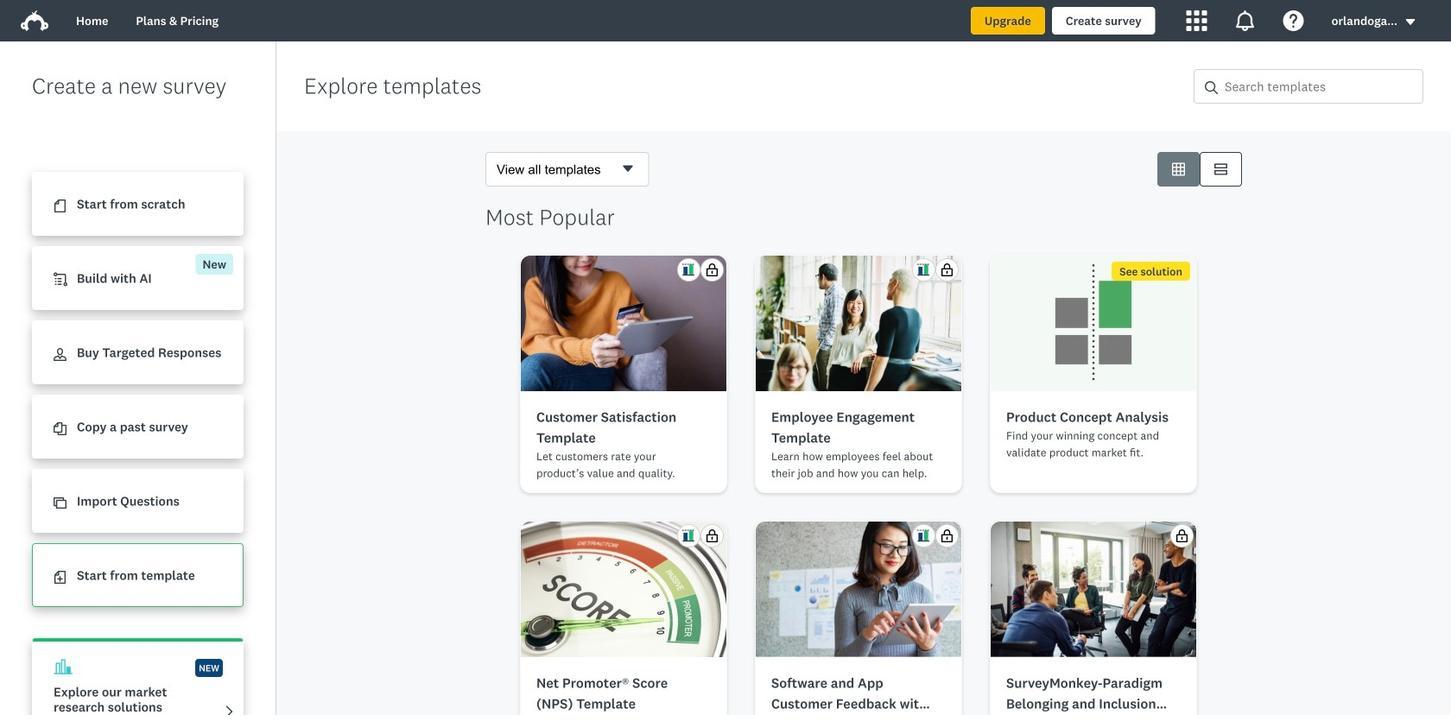 Task type: describe. For each thing, give the bounding box(es) containing it.
lock image for software and app customer feedback with nps® image
[[941, 530, 954, 543]]

grid image
[[1172, 163, 1185, 176]]

user image
[[54, 348, 67, 361]]

search image
[[1205, 81, 1218, 94]]

textboxmultiple image
[[1215, 163, 1228, 176]]

employee engagement template image
[[756, 256, 961, 391]]

documentplus image
[[54, 571, 67, 584]]

2 horizontal spatial lock image
[[1176, 530, 1189, 543]]

1 brand logo image from the top
[[21, 7, 48, 35]]

software and app customer feedback with nps® image
[[756, 522, 961, 657]]

net promoter® score (nps) template image
[[521, 522, 727, 657]]

clone image
[[54, 497, 67, 510]]

documentclone image
[[54, 423, 67, 436]]

Search templates field
[[1218, 70, 1423, 103]]



Task type: locate. For each thing, give the bounding box(es) containing it.
1 vertical spatial lock image
[[941, 530, 954, 543]]

0 vertical spatial lock image
[[706, 263, 719, 276]]

lock image for customer satisfaction template image
[[706, 263, 719, 276]]

help icon image
[[1283, 10, 1304, 31]]

lock image
[[706, 263, 719, 276], [941, 530, 954, 543]]

notification center icon image
[[1235, 10, 1256, 31]]

dropdown arrow icon image
[[1405, 16, 1417, 28], [1406, 19, 1415, 25]]

lock image for "employee engagement template" image
[[941, 263, 954, 276]]

lock image
[[941, 263, 954, 276], [706, 530, 719, 543], [1176, 530, 1189, 543]]

chevronright image
[[223, 706, 236, 715]]

1 horizontal spatial lock image
[[941, 530, 954, 543]]

surveymonkey-paradigm belonging and inclusion template image
[[991, 522, 1196, 657]]

product concept analysis image
[[991, 256, 1196, 391]]

0 horizontal spatial lock image
[[706, 263, 719, 276]]

1 horizontal spatial lock image
[[941, 263, 954, 276]]

products icon image
[[1187, 10, 1207, 31], [1187, 10, 1207, 31]]

0 horizontal spatial lock image
[[706, 530, 719, 543]]

2 brand logo image from the top
[[21, 10, 48, 31]]

customer satisfaction template image
[[521, 256, 727, 391]]

brand logo image
[[21, 7, 48, 35], [21, 10, 48, 31]]

document image
[[54, 200, 67, 213]]

lock image for net promoter® score (nps) template image
[[706, 530, 719, 543]]



Task type: vqa. For each thing, say whether or not it's contained in the screenshot.
user image
yes



